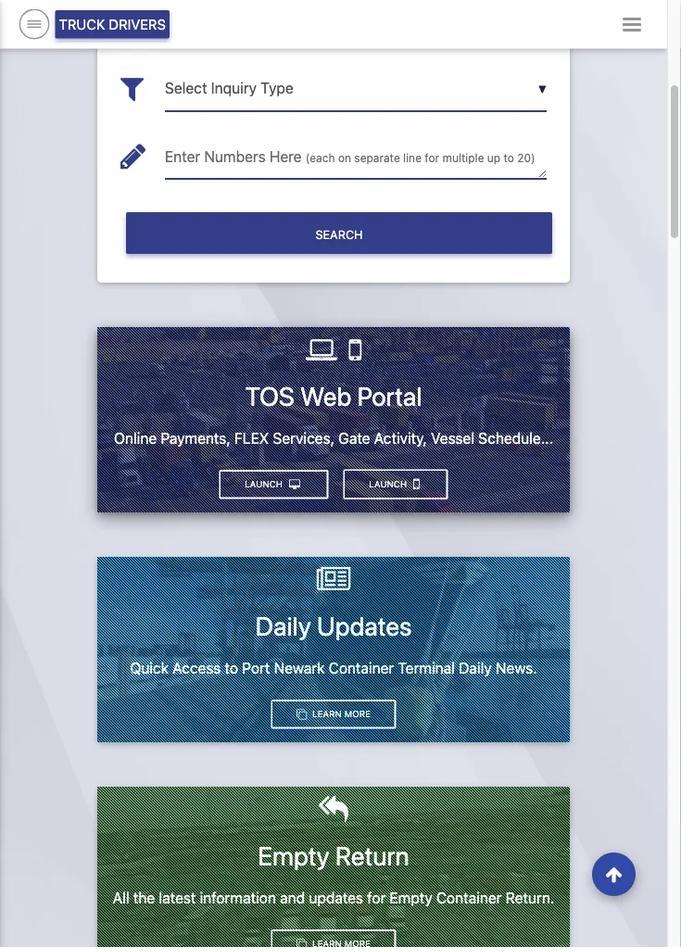 Task type: describe. For each thing, give the bounding box(es) containing it.
search button
[[126, 212, 552, 254]]

for inside enter numbers here (each on separate line for multiple up to 20)
[[425, 152, 439, 165]]

learn
[[312, 709, 342, 719]]

here
[[270, 148, 302, 165]]

launch for desktop icon
[[245, 479, 285, 489]]

gate
[[339, 429, 370, 447]]

0 vertical spatial daily
[[255, 611, 311, 642]]

payments,
[[161, 429, 231, 447]]

0 horizontal spatial empty
[[258, 841, 330, 872]]

▼
[[538, 83, 547, 96]]

search
[[316, 227, 363, 241]]

enter
[[165, 148, 200, 165]]

clone image
[[297, 939, 307, 947]]

and
[[280, 889, 305, 907]]

multiple
[[443, 152, 484, 165]]

clone image
[[297, 709, 307, 719]]

on
[[338, 152, 351, 165]]

services,
[[273, 429, 335, 447]]

flex
[[234, 429, 269, 447]]

more
[[344, 709, 371, 719]]

1 horizontal spatial container
[[436, 889, 502, 907]]

activity,
[[374, 429, 427, 447]]

0 horizontal spatial to
[[225, 659, 238, 677]]

1 launch link from the left
[[344, 470, 448, 500]]

20)
[[518, 152, 535, 165]]

learn more link
[[271, 700, 396, 729]]

numbers
[[204, 148, 266, 165]]

quick access to port newark container terminal daily news.
[[130, 659, 537, 677]]

1 vertical spatial empty
[[390, 889, 433, 907]]

line
[[403, 152, 422, 165]]

daily updates
[[255, 611, 412, 642]]

portal
[[357, 381, 422, 411]]



Task type: locate. For each thing, give the bounding box(es) containing it.
updates
[[309, 889, 363, 907]]

0 vertical spatial container
[[329, 659, 394, 677]]

truck
[[59, 16, 105, 32]]

to right up
[[504, 152, 514, 165]]

online payments, flex services, gate activity, vessel schedule...
[[114, 429, 554, 447]]

container left return.
[[436, 889, 502, 907]]

1 horizontal spatial for
[[425, 152, 439, 165]]

0 horizontal spatial launch
[[245, 479, 285, 489]]

launch link down activity,
[[344, 470, 448, 500]]

terminal
[[398, 659, 455, 677]]

1 horizontal spatial empty
[[390, 889, 433, 907]]

launch
[[369, 479, 410, 489], [245, 479, 285, 489]]

0 horizontal spatial launch link
[[219, 470, 329, 499]]

launch link down flex
[[219, 470, 329, 499]]

news.
[[496, 659, 537, 677]]

all
[[113, 889, 129, 907]]

0 vertical spatial to
[[504, 152, 514, 165]]

drivers
[[109, 16, 166, 32]]

launch for mobile image
[[369, 479, 410, 489]]

enter numbers here (each on separate line for multiple up to 20)
[[165, 148, 535, 165]]

daily up newark
[[255, 611, 311, 642]]

1 horizontal spatial launch link
[[344, 470, 448, 500]]

daily
[[255, 611, 311, 642], [459, 659, 492, 677]]

separate
[[354, 152, 400, 165]]

web
[[300, 381, 352, 411]]

to
[[504, 152, 514, 165], [225, 659, 238, 677]]

for
[[425, 152, 439, 165], [367, 889, 386, 907]]

1 vertical spatial container
[[436, 889, 502, 907]]

up
[[487, 152, 501, 165]]

for right updates
[[367, 889, 386, 907]]

empty return
[[258, 841, 409, 872]]

launch left mobile image
[[369, 479, 410, 489]]

1 horizontal spatial launch
[[369, 479, 410, 489]]

information
[[200, 889, 276, 907]]

empty down return
[[390, 889, 433, 907]]

mobile image
[[413, 477, 420, 491]]

0 vertical spatial empty
[[258, 841, 330, 872]]

0 vertical spatial for
[[425, 152, 439, 165]]

0 horizontal spatial daily
[[255, 611, 311, 642]]

None text field
[[165, 66, 547, 111]]

truck drivers
[[59, 16, 166, 32]]

to left 'port' at the bottom of page
[[225, 659, 238, 677]]

desktop image
[[289, 479, 300, 490]]

1 launch from the left
[[369, 479, 410, 489]]

the
[[133, 889, 155, 907]]

container
[[329, 659, 394, 677], [436, 889, 502, 907]]

1 vertical spatial for
[[367, 889, 386, 907]]

newark
[[274, 659, 325, 677]]

return.
[[506, 889, 555, 907]]

launch left desktop icon
[[245, 479, 285, 489]]

to inside enter numbers here (each on separate line for multiple up to 20)
[[504, 152, 514, 165]]

all the latest information and updates for empty container return.
[[113, 889, 555, 907]]

quick
[[130, 659, 169, 677]]

empty up 'and'
[[258, 841, 330, 872]]

daily left news.
[[459, 659, 492, 677]]

0 horizontal spatial for
[[367, 889, 386, 907]]

1 vertical spatial daily
[[459, 659, 492, 677]]

1 horizontal spatial daily
[[459, 659, 492, 677]]

2 launch from the left
[[245, 479, 285, 489]]

None text field
[[165, 134, 547, 179]]

0 horizontal spatial container
[[329, 659, 394, 677]]

schedule...
[[479, 429, 554, 447]]

1 vertical spatial to
[[225, 659, 238, 677]]

truck drivers link
[[55, 10, 170, 38]]

updates
[[317, 611, 412, 642]]

tos
[[245, 381, 295, 411]]

2 launch link from the left
[[219, 470, 329, 499]]

port
[[242, 659, 270, 677]]

online
[[114, 429, 157, 447]]

learn more
[[310, 709, 371, 719]]

empty
[[258, 841, 330, 872], [390, 889, 433, 907]]

tos web portal
[[245, 381, 422, 411]]

1 horizontal spatial to
[[504, 152, 514, 165]]

container down "updates"
[[329, 659, 394, 677]]

for right line on the right of page
[[425, 152, 439, 165]]

latest
[[159, 889, 196, 907]]

(each
[[306, 152, 335, 165]]

access
[[173, 659, 221, 677]]

launch link
[[344, 470, 448, 500], [219, 470, 329, 499]]

vessel
[[431, 429, 475, 447]]

return
[[335, 841, 409, 872]]



Task type: vqa. For each thing, say whether or not it's contained in the screenshot.
Vessel
yes



